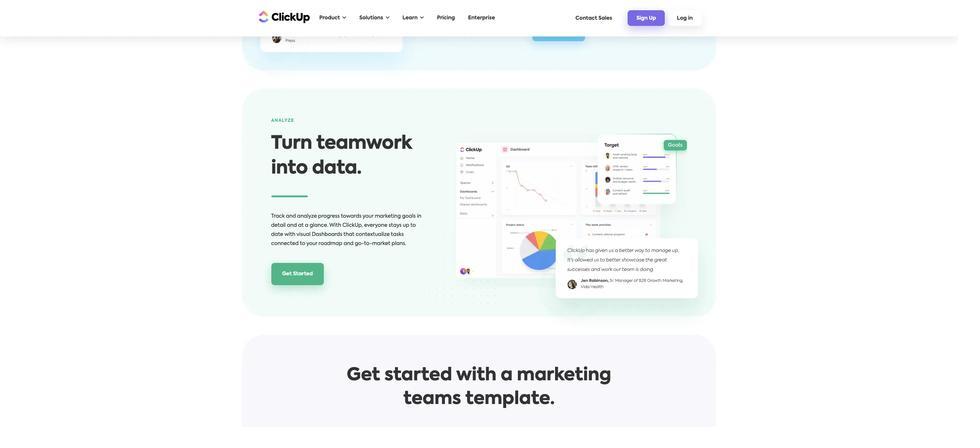 Task type: vqa. For each thing, say whether or not it's contained in the screenshot.
ons at the right bottom of page
no



Task type: describe. For each thing, give the bounding box(es) containing it.
marketing inside get started with a marketing teams template.
[[517, 367, 611, 384]]

sign
[[637, 16, 648, 21]]

solutions
[[359, 15, 383, 20]]

in inside track and analyze progress towards your marketing goals in detail and at a glance. with clickup, everyone stays up to date with visual dashboards that contextualize tasks connected to your roadmap and go-to-market plans.
[[417, 214, 421, 219]]

everyone
[[364, 223, 387, 228]]

analyze
[[297, 214, 317, 219]]

marketing inside track and analyze progress towards your marketing goals in detail and at a glance. with clickup, everyone stays up to date with visual dashboards that contextualize tasks connected to your roadmap and go-to-market plans.
[[375, 214, 401, 219]]

progress
[[318, 214, 340, 219]]

analyze
[[271, 119, 294, 123]]

graphic.png image
[[455, 134, 687, 287]]

get started with a marketing teams template.
[[347, 367, 611, 408]]

contact
[[576, 16, 597, 21]]

date
[[271, 232, 283, 237]]

stays
[[389, 223, 402, 228]]

log in
[[677, 16, 693, 21]]

teamwork
[[316, 135, 412, 153]]

template.
[[465, 391, 555, 408]]

glance.
[[310, 223, 328, 228]]

at
[[298, 223, 304, 228]]

product
[[319, 15, 340, 20]]

a inside track and analyze progress towards your marketing goals in detail and at a glance. with clickup, everyone stays up to date with visual dashboards that contextualize tasks connected to your roadmap and go-to-market plans.
[[305, 223, 308, 228]]

enterprise
[[468, 15, 495, 20]]

1 horizontal spatial in
[[688, 16, 693, 21]]

get started button
[[271, 263, 324, 285]]

get for get started with a marketing teams template.
[[347, 367, 380, 384]]

enterprise link
[[465, 11, 499, 26]]

with inside track and analyze progress towards your marketing goals in detail and at a glance. with clickup, everyone stays up to date with visual dashboards that contextualize tasks connected to your roadmap and go-to-market plans.
[[284, 232, 295, 237]]

sales
[[599, 16, 612, 21]]

data.
[[312, 160, 361, 178]]

teams
[[403, 391, 461, 408]]

turn
[[271, 135, 312, 153]]

with
[[329, 223, 341, 228]]

tasks
[[391, 232, 404, 237]]

that
[[344, 232, 354, 237]]

go-
[[355, 241, 364, 246]]

contact sales
[[576, 16, 612, 21]]

get started
[[282, 272, 313, 277]]

started
[[385, 367, 452, 384]]

0 horizontal spatial your
[[306, 241, 317, 246]]

learn button
[[399, 11, 428, 26]]

sign up
[[637, 16, 656, 21]]



Task type: locate. For each thing, give the bounding box(es) containing it.
get inside button
[[282, 272, 292, 277]]

pricing
[[437, 15, 455, 20]]

jen
[[581, 279, 588, 283], [581, 279, 588, 283]]

up
[[403, 223, 409, 228]]

with
[[284, 232, 295, 237], [456, 367, 496, 384]]

clickup image
[[257, 10, 310, 24]]

into
[[271, 160, 308, 178]]

manage
[[651, 248, 671, 253], [651, 248, 671, 253]]

your down visual
[[306, 241, 317, 246]]

way
[[635, 248, 644, 253], [635, 248, 644, 253]]

sign up button
[[628, 10, 665, 26]]

of
[[634, 279, 638, 283], [634, 279, 638, 283]]

contextualize
[[356, 232, 390, 237]]

your
[[363, 214, 374, 219], [306, 241, 317, 246]]

it's
[[567, 258, 574, 263], [567, 258, 574, 263]]

plans.
[[392, 241, 406, 246]]

detail
[[271, 223, 286, 228]]

0 vertical spatial marketing
[[375, 214, 401, 219]]

work
[[601, 267, 612, 272], [601, 267, 612, 272]]

0 vertical spatial with
[[284, 232, 295, 237]]

log in link
[[668, 10, 702, 26]]

to
[[410, 223, 416, 228], [300, 241, 305, 246], [645, 248, 650, 253], [645, 248, 650, 253], [600, 258, 605, 263], [600, 258, 605, 263]]

contact sales button
[[572, 12, 616, 24]]

manager
[[615, 279, 633, 283], [615, 279, 633, 283]]

roadmap
[[319, 241, 342, 246]]

health
[[591, 285, 604, 289], [591, 285, 604, 289]]

learn
[[402, 15, 418, 20]]

1 vertical spatial with
[[456, 367, 496, 384]]

successes
[[567, 267, 590, 272], [567, 267, 590, 272]]

1 horizontal spatial marketing
[[517, 367, 611, 384]]

a inside get started with a marketing teams template.
[[501, 367, 513, 384]]

the
[[646, 258, 653, 263], [646, 258, 653, 263]]

track and analyze progress towards your marketing goals in detail and at a glance. with clickup, everyone stays up to date with visual dashboards that contextualize tasks connected to your roadmap and go-to-market plans.
[[271, 214, 421, 246]]

0 horizontal spatial marketing
[[375, 214, 401, 219]]

bennett
[[303, 33, 319, 37], [303, 33, 319, 37]]

great
[[654, 258, 667, 263], [654, 258, 667, 263]]

clickup,
[[342, 223, 363, 228]]

1 horizontal spatial get
[[347, 367, 380, 384]]

up
[[649, 16, 656, 21]]

visual
[[297, 232, 311, 237]]

towards
[[341, 214, 362, 219]]

0 horizontal spatial get
[[282, 272, 292, 277]]

your up everyone at the bottom left of page
[[363, 214, 374, 219]]

in
[[688, 16, 693, 21], [417, 214, 421, 219]]

0 vertical spatial get
[[282, 272, 292, 277]]

track
[[271, 214, 285, 219]]

clickup has given us a better way to manage up. it's allowed us to better showcase the great successes and work our team is doing.
[[567, 248, 679, 272], [567, 248, 679, 272]]

engagement
[[334, 33, 360, 37], [334, 33, 360, 37]]

get
[[282, 272, 292, 277], [347, 367, 380, 384]]

in right 'goals'
[[417, 214, 421, 219]]

turn teamwork into data.
[[271, 135, 412, 178]]

chelsea bennett ,
[[285, 33, 321, 37], [285, 33, 321, 37]]

0 vertical spatial your
[[363, 214, 374, 219]]

solutions button
[[356, 11, 393, 26]]

given
[[595, 248, 608, 253], [595, 248, 608, 253]]

market
[[372, 241, 390, 246]]

1 horizontal spatial your
[[363, 214, 374, 219]]

team
[[622, 267, 634, 272], [622, 267, 634, 272]]

1 vertical spatial marketing
[[517, 367, 611, 384]]

manager,
[[361, 33, 379, 37], [361, 33, 379, 37]]

goals
[[402, 214, 416, 219]]

jen robinson.png image
[[567, 280, 577, 289], [567, 280, 577, 289]]

get for get started
[[282, 272, 292, 277]]

better
[[619, 248, 634, 253], [619, 248, 634, 253], [606, 258, 621, 263], [606, 258, 621, 263]]

1 horizontal spatial with
[[456, 367, 496, 384]]

showcase
[[622, 258, 644, 263], [622, 258, 644, 263]]

chelsea
[[285, 33, 302, 37], [285, 33, 302, 37]]

allowed
[[575, 258, 593, 263], [575, 258, 593, 263]]

get inside get started with a marketing teams template.
[[347, 367, 380, 384]]

,
[[319, 33, 320, 37], [319, 33, 320, 37], [608, 279, 609, 283], [608, 279, 609, 283]]

started
[[293, 272, 313, 277]]

chelsea bennett.png image
[[272, 34, 281, 43], [272, 34, 281, 43]]

0 vertical spatial in
[[688, 16, 693, 21]]

us
[[609, 248, 614, 253], [609, 248, 614, 253], [594, 258, 599, 263], [594, 258, 599, 263]]

is
[[636, 267, 639, 272], [636, 267, 639, 272]]

connected
[[271, 241, 299, 246]]

with inside get started with a marketing teams template.
[[456, 367, 496, 384]]

sr. manager of b2b growth marketing, vida health
[[581, 279, 683, 289], [581, 279, 683, 289]]

product button
[[316, 11, 350, 26]]

0 horizontal spatial in
[[417, 214, 421, 219]]

1 vertical spatial in
[[417, 214, 421, 219]]

our
[[613, 267, 621, 272], [613, 267, 621, 272]]

vida
[[581, 285, 590, 289], [581, 285, 590, 289]]

marketing
[[375, 214, 401, 219], [517, 367, 611, 384]]

1 vertical spatial get
[[347, 367, 380, 384]]

jen robinson ,
[[581, 279, 610, 283], [581, 279, 610, 283]]

clickup
[[567, 248, 585, 253], [567, 248, 585, 253]]

1 vertical spatial your
[[306, 241, 317, 246]]

doing.
[[640, 267, 654, 272], [640, 267, 654, 272]]

0 horizontal spatial with
[[284, 232, 295, 237]]

to-
[[364, 241, 372, 246]]

brand
[[321, 33, 333, 37], [321, 33, 333, 37]]

dashboards
[[312, 232, 342, 237]]

and
[[286, 214, 296, 219], [287, 223, 297, 228], [344, 241, 354, 246], [591, 267, 600, 272], [591, 267, 600, 272]]

growth
[[647, 279, 662, 283], [647, 279, 662, 283]]

robinson
[[589, 279, 608, 283], [589, 279, 608, 283]]

pricing link
[[433, 11, 459, 26]]

a
[[305, 223, 308, 228], [615, 248, 618, 253], [615, 248, 618, 253], [501, 367, 513, 384]]

in right log
[[688, 16, 693, 21]]

log
[[677, 16, 687, 21]]

sr.
[[610, 279, 614, 283], [610, 279, 614, 283]]

marketing,
[[663, 279, 683, 283], [663, 279, 683, 283]]

b2b
[[639, 279, 646, 283], [639, 279, 646, 283]]

up.
[[672, 248, 679, 253], [672, 248, 679, 253]]



